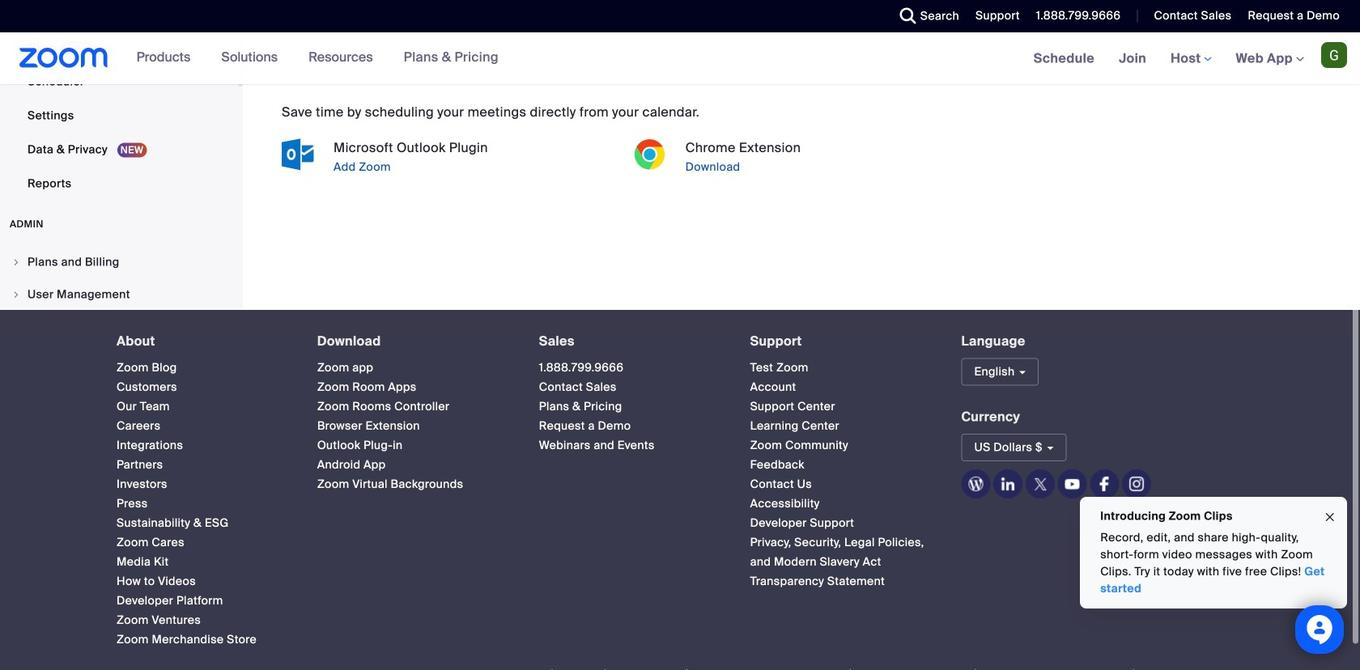 Task type: describe. For each thing, give the bounding box(es) containing it.
1 menu item from the top
[[0, 247, 238, 278]]

2 heading from the left
[[317, 334, 510, 349]]

personal menu menu
[[0, 0, 238, 202]]

1 heading from the left
[[117, 334, 288, 349]]

profile picture image
[[1322, 42, 1348, 68]]

4 heading from the left
[[750, 334, 932, 349]]

right image for first menu item from the bottom
[[11, 290, 21, 300]]

product information navigation
[[124, 32, 511, 84]]

3 heading from the left
[[539, 334, 721, 349]]



Task type: locate. For each thing, give the bounding box(es) containing it.
zoom logo image
[[19, 48, 108, 68]]

close image
[[1324, 508, 1337, 527]]

banner
[[0, 32, 1360, 85]]

1 vertical spatial menu item
[[0, 279, 238, 310]]

0 vertical spatial menu item
[[0, 247, 238, 278]]

right image
[[11, 258, 21, 267], [11, 290, 21, 300]]

2 right image from the top
[[11, 290, 21, 300]]

admin menu menu
[[0, 247, 238, 474]]

0 vertical spatial right image
[[11, 258, 21, 267]]

right image for first menu item from the top
[[11, 258, 21, 267]]

1 right image from the top
[[11, 258, 21, 267]]

heading
[[117, 334, 288, 349], [317, 334, 510, 349], [539, 334, 721, 349], [750, 334, 932, 349]]

2 menu item from the top
[[0, 279, 238, 310]]

menu item
[[0, 247, 238, 278], [0, 279, 238, 310]]

1 vertical spatial right image
[[11, 290, 21, 300]]

meetings navigation
[[1022, 32, 1360, 85]]



Task type: vqa. For each thing, say whether or not it's contained in the screenshot.
the bottommost menu item
yes



